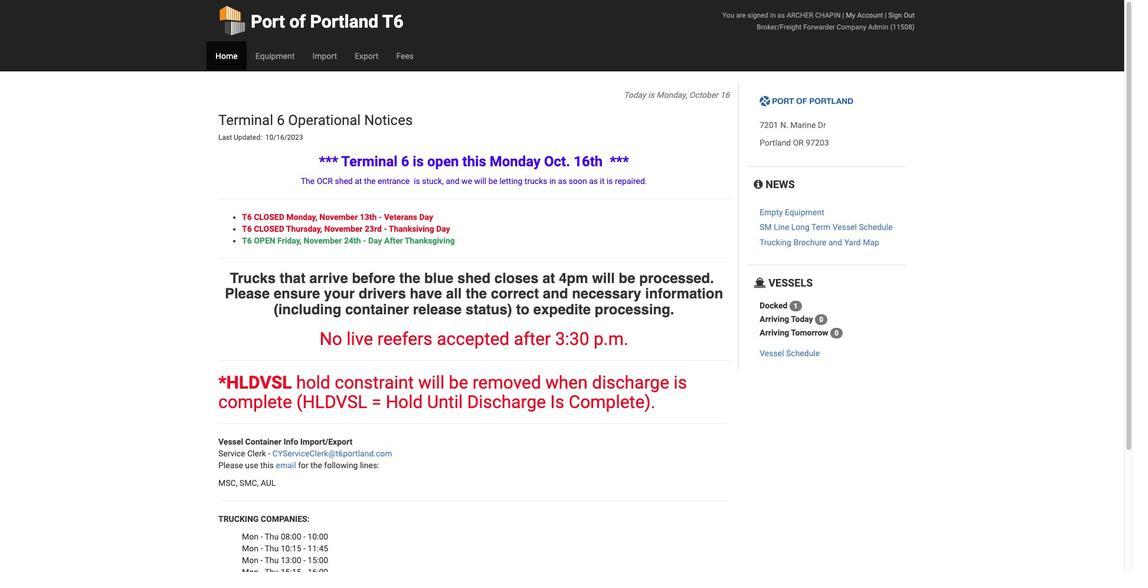 Task type: vqa. For each thing, say whether or not it's contained in the screenshot.
:
no



Task type: locate. For each thing, give the bounding box(es) containing it.
mon
[[242, 533, 259, 542], [242, 544, 259, 554], [242, 556, 259, 566]]

(hldvsl
[[296, 392, 367, 413]]

please inside the vessel container info import/export service clerk - cyserviceclerk@t6portland.com please use this email for the following lines:
[[218, 461, 243, 471]]

arriving down docked
[[760, 315, 789, 324]]

1 vertical spatial 6
[[401, 153, 409, 170]]

equipment up long
[[785, 208, 825, 217]]

1 vertical spatial will
[[592, 270, 615, 287]]

please inside trucks that arrive before the blue shed closes at 4pm will be processed. please ensure your drivers have all the correct and necessary information (including container release status) to expedite processing.
[[225, 286, 270, 302]]

0 horizontal spatial vessel
[[218, 438, 243, 447]]

msc, smc, aul
[[218, 479, 276, 488]]

2 mon from the top
[[242, 544, 259, 554]]

| left the sign
[[885, 11, 887, 19]]

ocr
[[317, 177, 333, 186]]

vessel down docked 1 arriving today 0 arriving tomorrow 0
[[760, 349, 784, 358]]

1 thu from the top
[[265, 533, 279, 542]]

1 horizontal spatial day
[[419, 213, 433, 222]]

2 vertical spatial thu
[[265, 556, 279, 566]]

day up thanksgiving
[[436, 224, 450, 234]]

1
[[794, 302, 798, 311]]

(11508)
[[891, 23, 915, 31]]

0 horizontal spatial terminal
[[218, 112, 273, 129]]

0 horizontal spatial be
[[449, 373, 468, 393]]

day down 23rd on the top left
[[368, 236, 382, 246]]

shed
[[335, 177, 353, 186], [458, 270, 491, 287]]

will right we
[[474, 177, 487, 186]]

hold constraint will be removed when discharge is complete (hldvsl = hold until discharge is complete).
[[218, 373, 687, 413]]

that
[[280, 270, 306, 287]]

1 vertical spatial this
[[260, 461, 274, 471]]

monday, for november
[[286, 213, 318, 222]]

0 vertical spatial portland
[[310, 11, 379, 32]]

0 up "tomorrow"
[[820, 316, 824, 324]]

service
[[218, 449, 245, 459]]

0 horizontal spatial and
[[446, 177, 460, 186]]

monday, left october
[[657, 90, 687, 100]]

is left october
[[648, 90, 655, 100]]

be
[[489, 177, 498, 186], [619, 270, 636, 287], [449, 373, 468, 393]]

my account link
[[846, 11, 883, 19]]

0 vertical spatial please
[[225, 286, 270, 302]]

2 *** from the left
[[610, 153, 629, 170]]

terminal down notices
[[341, 153, 398, 170]]

1 horizontal spatial 6
[[401, 153, 409, 170]]

you
[[723, 11, 735, 19]]

3 thu from the top
[[265, 556, 279, 566]]

be left letting
[[489, 177, 498, 186]]

1 horizontal spatial terminal
[[341, 153, 398, 170]]

marine
[[791, 121, 816, 130]]

6 left open
[[401, 153, 409, 170]]

docked
[[760, 301, 788, 310]]

mon - thu 08:00 - 10:00 mon - thu 10:15 - 11:45 mon - thu 13:00 - 15:00
[[242, 533, 328, 566]]

cyserviceclerk@t6portland.com link
[[272, 449, 392, 459]]

0 vertical spatial today
[[624, 90, 646, 100]]

- right clerk
[[268, 449, 270, 459]]

export
[[355, 51, 379, 61]]

after
[[384, 236, 403, 246]]

of
[[290, 11, 306, 32]]

-
[[379, 213, 382, 222], [384, 224, 387, 234], [363, 236, 366, 246], [268, 449, 270, 459], [261, 533, 263, 542], [303, 533, 306, 542], [261, 544, 263, 554], [303, 544, 306, 554], [261, 556, 263, 566], [303, 556, 306, 566]]

correct
[[491, 286, 539, 302]]

10/16/2023
[[266, 134, 303, 142]]

shed right ocr on the top
[[335, 177, 353, 186]]

0 vertical spatial monday,
[[657, 90, 687, 100]]

thu left 10:15 at left bottom
[[265, 544, 279, 554]]

discharge
[[592, 373, 669, 393]]

1 horizontal spatial 0
[[835, 329, 839, 338]]

- left 10:15 at left bottom
[[261, 544, 263, 554]]

schedule down "tomorrow"
[[786, 349, 820, 358]]

as up broker/freight
[[778, 11, 785, 19]]

or
[[793, 138, 804, 148]]

- right 24th
[[363, 236, 366, 246]]

please left that
[[225, 286, 270, 302]]

0 vertical spatial 6
[[277, 112, 285, 129]]

2 horizontal spatial vessel
[[833, 223, 857, 232]]

0 horizontal spatial shed
[[335, 177, 353, 186]]

1 horizontal spatial in
[[770, 11, 776, 19]]

monday, inside the t6 closed monday, november 13th - veterans day t6 closed thursday, november 23rd - thanksiving day t6 open friday, november 24th - day after thanksgiving
[[286, 213, 318, 222]]

2 vertical spatial will
[[418, 373, 445, 393]]

*** up repaired.
[[610, 153, 629, 170]]

sm line long term vessel schedule link
[[760, 223, 893, 232]]

and right to at the left bottom of page
[[543, 286, 568, 302]]

1 horizontal spatial ***
[[610, 153, 629, 170]]

be down accepted
[[449, 373, 468, 393]]

complete).
[[569, 392, 656, 413]]

1 vertical spatial schedule
[[786, 349, 820, 358]]

1 closed from the top
[[254, 213, 284, 222]]

2 vertical spatial mon
[[242, 556, 259, 566]]

terminal up last
[[218, 112, 273, 129]]

0 horizontal spatial will
[[418, 373, 445, 393]]

hold
[[386, 392, 423, 413]]

port of portland t6 image
[[760, 96, 854, 108]]

at left 4pm
[[543, 270, 555, 287]]

11:45
[[308, 544, 328, 554]]

this
[[463, 153, 486, 170], [260, 461, 274, 471]]

arriving
[[760, 315, 789, 324], [760, 328, 789, 338]]

6 inside 'terminal 6 operational notices last updated:  10/16/2023'
[[277, 112, 285, 129]]

1 | from the left
[[843, 11, 845, 19]]

- right 23rd on the top left
[[384, 224, 387, 234]]

0 horizontal spatial this
[[260, 461, 274, 471]]

removed
[[473, 373, 541, 393]]

1 vertical spatial closed
[[254, 224, 284, 234]]

will right 4pm
[[592, 270, 615, 287]]

0 vertical spatial will
[[474, 177, 487, 186]]

2 horizontal spatial will
[[592, 270, 615, 287]]

1 vertical spatial day
[[436, 224, 450, 234]]

2 horizontal spatial as
[[778, 11, 785, 19]]

monday,
[[657, 90, 687, 100], [286, 213, 318, 222]]

soon
[[569, 177, 587, 186]]

is inside hold constraint will be removed when discharge is complete (hldvsl = hold until discharge is complete).
[[674, 373, 687, 393]]

0 vertical spatial and
[[446, 177, 460, 186]]

7201 n. marine dr
[[760, 121, 826, 130]]

trucking
[[218, 515, 259, 524]]

equipment inside empty equipment sm line long term vessel schedule trucking brochure and yard map
[[785, 208, 825, 217]]

1 horizontal spatial vessel
[[760, 349, 784, 358]]

1 vertical spatial and
[[829, 238, 843, 247]]

2 vertical spatial be
[[449, 373, 468, 393]]

ensure
[[274, 286, 320, 302]]

at inside trucks that arrive before the blue shed closes at 4pm will be processed. please ensure your drivers have all the correct and necessary information (including container release status) to expedite processing.
[[543, 270, 555, 287]]

empty equipment sm line long term vessel schedule trucking brochure and yard map
[[760, 208, 893, 247]]

trucking companies:
[[218, 515, 310, 524]]

will down reefers
[[418, 373, 445, 393]]

2 arriving from the top
[[760, 328, 789, 338]]

1 vertical spatial vessel
[[760, 349, 784, 358]]

1 horizontal spatial at
[[543, 270, 555, 287]]

is right the discharge
[[674, 373, 687, 393]]

0 horizontal spatial 0
[[820, 316, 824, 324]]

2 vertical spatial day
[[368, 236, 382, 246]]

0 vertical spatial vessel
[[833, 223, 857, 232]]

news
[[763, 178, 795, 191]]

0 horizontal spatial |
[[843, 11, 845, 19]]

2 vertical spatial vessel
[[218, 438, 243, 447]]

the left blue
[[399, 270, 421, 287]]

vessel up service
[[218, 438, 243, 447]]

be inside hold constraint will be removed when discharge is complete (hldvsl = hold until discharge is complete).
[[449, 373, 468, 393]]

1 horizontal spatial monday,
[[657, 90, 687, 100]]

1 horizontal spatial will
[[474, 177, 487, 186]]

the right all
[[466, 286, 487, 302]]

equipment
[[255, 51, 295, 61], [785, 208, 825, 217]]

terminal
[[218, 112, 273, 129], [341, 153, 398, 170]]

0 vertical spatial terminal
[[218, 112, 273, 129]]

0 vertical spatial in
[[770, 11, 776, 19]]

email
[[276, 461, 296, 471]]

portland up import at left
[[310, 11, 379, 32]]

0 vertical spatial 0
[[820, 316, 824, 324]]

2 horizontal spatial day
[[436, 224, 450, 234]]

0 vertical spatial mon
[[242, 533, 259, 542]]

1 horizontal spatial as
[[589, 177, 598, 186]]

1 vertical spatial mon
[[242, 544, 259, 554]]

portland down 7201
[[760, 138, 791, 148]]

t6
[[382, 11, 404, 32], [242, 213, 252, 222], [242, 224, 252, 234], [242, 236, 252, 246]]

16
[[721, 90, 730, 100]]

1 horizontal spatial |
[[885, 11, 887, 19]]

1 horizontal spatial schedule
[[859, 223, 893, 232]]

0 right "tomorrow"
[[835, 329, 839, 338]]

1 vertical spatial thu
[[265, 544, 279, 554]]

docked 1 arriving today 0 arriving tomorrow 0
[[760, 301, 839, 338]]

shed up status)
[[458, 270, 491, 287]]

to
[[516, 302, 530, 318]]

1 vertical spatial shed
[[458, 270, 491, 287]]

1 vertical spatial portland
[[760, 138, 791, 148]]

2 horizontal spatial and
[[829, 238, 843, 247]]

0 vertical spatial thu
[[265, 533, 279, 542]]

in up broker/freight
[[770, 11, 776, 19]]

1 horizontal spatial today
[[791, 315, 813, 324]]

2 thu from the top
[[265, 544, 279, 554]]

6 up 10/16/2023
[[277, 112, 285, 129]]

2 vertical spatial and
[[543, 286, 568, 302]]

1 horizontal spatial equipment
[[785, 208, 825, 217]]

| left 'my'
[[843, 11, 845, 19]]

sign out link
[[889, 11, 915, 19]]

until
[[427, 392, 463, 413]]

will
[[474, 177, 487, 186], [592, 270, 615, 287], [418, 373, 445, 393]]

0 horizontal spatial ***
[[319, 153, 338, 170]]

expedite
[[534, 302, 591, 318]]

0 vertical spatial closed
[[254, 213, 284, 222]]

map
[[863, 238, 880, 247]]

0 horizontal spatial monday,
[[286, 213, 318, 222]]

arriving up vessel schedule
[[760, 328, 789, 338]]

no live reefers accepted after 3:30 p.m.
[[320, 329, 629, 350]]

this up the ocr shed at the entrance  is stuck, and we will be letting trucks in as soon as it is repaired.
[[463, 153, 486, 170]]

0 vertical spatial schedule
[[859, 223, 893, 232]]

vessel up yard
[[833, 223, 857, 232]]

1 vertical spatial at
[[543, 270, 555, 287]]

1 vertical spatial be
[[619, 270, 636, 287]]

=
[[372, 392, 382, 413]]

at right ocr on the top
[[355, 177, 362, 186]]

2 vertical spatial november
[[304, 236, 342, 246]]

0 horizontal spatial 6
[[277, 112, 285, 129]]

*** up ocr on the top
[[319, 153, 338, 170]]

0 vertical spatial this
[[463, 153, 486, 170]]

1 vertical spatial 0
[[835, 329, 839, 338]]

1 vertical spatial monday,
[[286, 213, 318, 222]]

thu down the trucking companies:
[[265, 533, 279, 542]]

monday, up thursday,
[[286, 213, 318, 222]]

vessel inside the vessel container info import/export service clerk - cyserviceclerk@t6portland.com please use this email for the following lines:
[[218, 438, 243, 447]]

10:00
[[308, 533, 328, 542]]

please down service
[[218, 461, 243, 471]]

long
[[792, 223, 810, 232]]

vessel container info import/export service clerk - cyserviceclerk@t6portland.com please use this email for the following lines:
[[218, 438, 392, 471]]

2 horizontal spatial be
[[619, 270, 636, 287]]

1 vertical spatial equipment
[[785, 208, 825, 217]]

at
[[355, 177, 362, 186], [543, 270, 555, 287]]

1 horizontal spatial and
[[543, 286, 568, 302]]

equipment down port
[[255, 51, 295, 61]]

in right the trucks
[[550, 177, 556, 186]]

constraint
[[335, 373, 414, 393]]

this right the "use"
[[260, 461, 274, 471]]

0 horizontal spatial in
[[550, 177, 556, 186]]

and left yard
[[829, 238, 843, 247]]

as left 'it'
[[589, 177, 598, 186]]

day up thanksiving
[[419, 213, 433, 222]]

0 vertical spatial arriving
[[760, 315, 789, 324]]

equipment inside dropdown button
[[255, 51, 295, 61]]

in inside you are signed in as archer chapin | my account | sign out broker/freight forwarder company admin (11508)
[[770, 11, 776, 19]]

be up processing.
[[619, 270, 636, 287]]

1 vertical spatial arriving
[[760, 328, 789, 338]]

is
[[648, 90, 655, 100], [413, 153, 424, 170], [414, 177, 420, 186], [607, 177, 613, 186], [674, 373, 687, 393]]

1 horizontal spatial be
[[489, 177, 498, 186]]

0 horizontal spatial schedule
[[786, 349, 820, 358]]

and inside empty equipment sm line long term vessel schedule trucking brochure and yard map
[[829, 238, 843, 247]]

0 horizontal spatial equipment
[[255, 51, 295, 61]]

and left we
[[446, 177, 460, 186]]

thu left '13:00'
[[265, 556, 279, 566]]

lines:
[[360, 461, 379, 471]]

- right 13th
[[379, 213, 382, 222]]

1 vertical spatial today
[[791, 315, 813, 324]]

1 *** from the left
[[319, 153, 338, 170]]

1 vertical spatial please
[[218, 461, 243, 471]]

0 vertical spatial at
[[355, 177, 362, 186]]

is right 'it'
[[607, 177, 613, 186]]

vessel
[[833, 223, 857, 232], [760, 349, 784, 358], [218, 438, 243, 447]]

schedule up map
[[859, 223, 893, 232]]

as
[[778, 11, 785, 19], [558, 177, 567, 186], [589, 177, 598, 186]]

0 vertical spatial day
[[419, 213, 433, 222]]

0 vertical spatial equipment
[[255, 51, 295, 61]]

thanksiving
[[389, 224, 434, 234]]

the right "for"
[[311, 461, 322, 471]]

- left '13:00'
[[261, 556, 263, 566]]

as left soon
[[558, 177, 567, 186]]

1 horizontal spatial shed
[[458, 270, 491, 287]]

all
[[446, 286, 462, 302]]

thursday,
[[286, 224, 322, 234]]

term
[[812, 223, 831, 232]]



Task type: describe. For each thing, give the bounding box(es) containing it.
friday,
[[278, 236, 302, 246]]

trucks
[[230, 270, 276, 287]]

*** terminal 6 is open this monday oct. 16th  ***
[[319, 153, 629, 170]]

it
[[600, 177, 605, 186]]

complete
[[218, 392, 292, 413]]

0 horizontal spatial at
[[355, 177, 362, 186]]

t6 closed monday, november 13th - veterans day t6 closed thursday, november 23rd - thanksiving day t6 open friday, november 24th - day after thanksgiving
[[242, 213, 455, 246]]

13th
[[360, 213, 377, 222]]

shed inside trucks that arrive before the blue shed closes at 4pm will be processed. please ensure your drivers have all the correct and necessary information (including container release status) to expedite processing.
[[458, 270, 491, 287]]

0 horizontal spatial today
[[624, 90, 646, 100]]

- left "15:00" on the bottom left
[[303, 556, 306, 566]]

trucking brochure and yard map link
[[760, 238, 880, 247]]

10:15
[[281, 544, 301, 554]]

0 vertical spatial november
[[320, 213, 358, 222]]

container
[[245, 438, 282, 447]]

schedule inside empty equipment sm line long term vessel schedule trucking brochure and yard map
[[859, 223, 893, 232]]

24th
[[344, 236, 361, 246]]

notices
[[364, 112, 413, 129]]

sm
[[760, 223, 772, 232]]

trucking
[[760, 238, 792, 247]]

sign
[[889, 11, 902, 19]]

after
[[514, 329, 551, 350]]

terminal 6 operational notices last updated:  10/16/2023
[[218, 112, 416, 142]]

hold
[[296, 373, 330, 393]]

following
[[324, 461, 358, 471]]

letting
[[500, 177, 523, 186]]

the up 13th
[[364, 177, 376, 186]]

vessel schedule
[[760, 349, 820, 358]]

export button
[[346, 41, 388, 71]]

dr
[[818, 121, 826, 130]]

0 horizontal spatial portland
[[310, 11, 379, 32]]

chapin
[[815, 11, 841, 19]]

the
[[301, 177, 315, 186]]

have
[[410, 286, 442, 302]]

vessels
[[766, 277, 813, 289]]

you are signed in as archer chapin | my account | sign out broker/freight forwarder company admin (11508)
[[723, 11, 915, 31]]

account
[[857, 11, 883, 19]]

vessel for vessel schedule
[[760, 349, 784, 358]]

0 horizontal spatial day
[[368, 236, 382, 246]]

my
[[846, 11, 856, 19]]

terminal inside 'terminal 6 operational notices last updated:  10/16/2023'
[[218, 112, 273, 129]]

home
[[215, 51, 238, 61]]

closes
[[495, 270, 539, 287]]

stuck,
[[422, 177, 444, 186]]

1 vertical spatial november
[[324, 224, 363, 234]]

info circle image
[[754, 180, 763, 190]]

2 closed from the top
[[254, 224, 284, 234]]

4pm
[[559, 270, 588, 287]]

15:00
[[308, 556, 328, 566]]

1 vertical spatial in
[[550, 177, 556, 186]]

information
[[645, 286, 723, 302]]

email link
[[276, 461, 296, 471]]

this inside the vessel container info import/export service clerk - cyserviceclerk@t6portland.com please use this email for the following lines:
[[260, 461, 274, 471]]

- left 10:00
[[303, 533, 306, 542]]

97203
[[806, 138, 829, 148]]

use
[[245, 461, 258, 471]]

be inside trucks that arrive before the blue shed closes at 4pm will be processed. please ensure your drivers have all the correct and necessary information (including container release status) to expedite processing.
[[619, 270, 636, 287]]

smc,
[[240, 479, 259, 488]]

today inside docked 1 arriving today 0 arriving tomorrow 0
[[791, 315, 813, 324]]

tomorrow
[[791, 328, 829, 338]]

port
[[251, 11, 285, 32]]

1 arriving from the top
[[760, 315, 789, 324]]

- left 11:45
[[303, 544, 306, 554]]

port of portland t6 link
[[218, 0, 404, 41]]

port of portland t6
[[251, 11, 404, 32]]

- inside the vessel container info import/export service clerk - cyserviceclerk@t6portland.com please use this email for the following lines:
[[268, 449, 270, 459]]

monday, for october
[[657, 90, 687, 100]]

open
[[427, 153, 459, 170]]

veterans
[[384, 213, 417, 222]]

empty equipment link
[[760, 208, 825, 217]]

will inside trucks that arrive before the blue shed closes at 4pm will be processed. please ensure your drivers have all the correct and necessary information (including container release status) to expedite processing.
[[592, 270, 615, 287]]

the ocr shed at the entrance  is stuck, and we will be letting trucks in as soon as it is repaired.
[[301, 177, 647, 186]]

equipment button
[[247, 41, 304, 71]]

and inside trucks that arrive before the blue shed closes at 4pm will be processed. please ensure your drivers have all the correct and necessary information (including container release status) to expedite processing.
[[543, 286, 568, 302]]

1 mon from the top
[[242, 533, 259, 542]]

p.m.
[[594, 329, 629, 350]]

accepted
[[437, 329, 510, 350]]

fees
[[396, 51, 414, 61]]

2 | from the left
[[885, 11, 887, 19]]

home button
[[207, 41, 247, 71]]

blue
[[425, 270, 454, 287]]

portland or 97203
[[760, 138, 829, 148]]

0 vertical spatial be
[[489, 177, 498, 186]]

no
[[320, 329, 342, 350]]

empty
[[760, 208, 783, 217]]

monday
[[490, 153, 541, 170]]

1 horizontal spatial portland
[[760, 138, 791, 148]]

we
[[462, 177, 472, 186]]

will inside hold constraint will be removed when discharge is complete (hldvsl = hold until discharge is complete).
[[418, 373, 445, 393]]

live
[[347, 329, 373, 350]]

your
[[324, 286, 355, 302]]

7201
[[760, 121, 779, 130]]

fees button
[[388, 41, 423, 71]]

the inside the vessel container info import/export service clerk - cyserviceclerk@t6portland.com please use this email for the following lines:
[[311, 461, 322, 471]]

vessel for vessel container info import/export service clerk - cyserviceclerk@t6portland.com please use this email for the following lines:
[[218, 438, 243, 447]]

*hldvsl
[[218, 373, 292, 393]]

vessel schedule link
[[760, 349, 820, 358]]

broker/freight
[[757, 23, 802, 31]]

is left the stuck,
[[414, 177, 420, 186]]

1 horizontal spatial this
[[463, 153, 486, 170]]

today is monday, october 16
[[624, 90, 730, 100]]

is up the stuck,
[[413, 153, 424, 170]]

yard
[[845, 238, 861, 247]]

info
[[284, 438, 298, 447]]

- down the trucking companies:
[[261, 533, 263, 542]]

for
[[298, 461, 309, 471]]

trucks
[[525, 177, 548, 186]]

brochure
[[794, 238, 827, 247]]

3 mon from the top
[[242, 556, 259, 566]]

0 horizontal spatial as
[[558, 177, 567, 186]]

import
[[313, 51, 337, 61]]

aul
[[261, 479, 276, 488]]

vessel inside empty equipment sm line long term vessel schedule trucking brochure and yard map
[[833, 223, 857, 232]]

before
[[352, 270, 395, 287]]

company
[[837, 23, 867, 31]]

trucks that arrive before the blue shed closes at 4pm will be processed. please ensure your drivers have all the correct and necessary information (including container release status) to expedite processing.
[[225, 270, 723, 318]]

1 vertical spatial terminal
[[341, 153, 398, 170]]

0 vertical spatial shed
[[335, 177, 353, 186]]

ship image
[[754, 278, 766, 289]]

as inside you are signed in as archer chapin | my account | sign out broker/freight forwarder company admin (11508)
[[778, 11, 785, 19]]

import/export
[[300, 438, 353, 447]]

status)
[[466, 302, 512, 318]]



